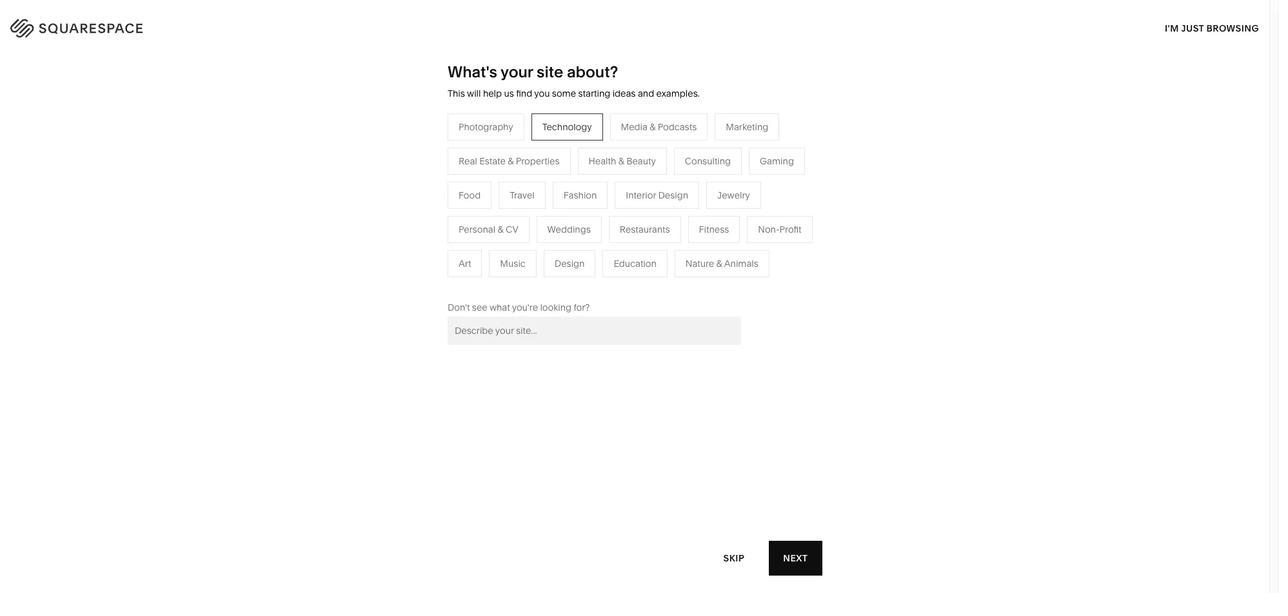 Task type: locate. For each thing, give the bounding box(es) containing it.
events
[[484, 237, 512, 249]]

0 horizontal spatial travel
[[484, 179, 509, 191]]

Nature & Animals radio
[[675, 250, 769, 277]]

Technology radio
[[531, 113, 603, 140]]

help
[[483, 88, 502, 99]]

interior design
[[626, 190, 688, 201]]

design
[[658, 190, 688, 201], [555, 258, 585, 269]]

travel up media & podcasts link
[[510, 190, 535, 201]]

1 horizontal spatial restaurants
[[620, 224, 670, 235]]

degraw image
[[460, 441, 809, 593]]

Marketing radio
[[715, 113, 779, 140]]

1 horizontal spatial podcasts
[[658, 121, 697, 133]]

0 vertical spatial podcasts
[[658, 121, 697, 133]]

design inside design radio
[[555, 258, 585, 269]]

nature & animals down fitness option
[[686, 258, 758, 269]]

animals down decor
[[659, 199, 693, 210]]

1 vertical spatial nature
[[686, 258, 714, 269]]

skip
[[724, 552, 745, 564]]

&
[[650, 121, 656, 133], [508, 155, 514, 167], [618, 155, 624, 167], [648, 179, 654, 191], [651, 199, 657, 210], [513, 218, 519, 229], [498, 224, 504, 235], [400, 237, 405, 249], [716, 258, 722, 269], [533, 276, 539, 288]]

1 vertical spatial media & podcasts
[[484, 218, 560, 229]]

fitness
[[620, 218, 650, 229], [699, 224, 729, 235]]

Media & Podcasts radio
[[610, 113, 708, 140]]

0 vertical spatial non-
[[758, 224, 780, 235]]

1 vertical spatial media
[[484, 218, 511, 229]]

real estate & properties inside real estate & properties option
[[459, 155, 560, 167]]

nature & animals
[[620, 199, 693, 210], [686, 258, 758, 269]]

health
[[589, 155, 616, 167]]

1 vertical spatial nature & animals
[[686, 258, 758, 269]]

nature
[[620, 199, 649, 210], [686, 258, 714, 269]]

interior
[[626, 190, 656, 201]]

0 vertical spatial animals
[[659, 199, 693, 210]]

i'm just browsing
[[1165, 22, 1259, 34]]

food
[[459, 190, 481, 201]]

1 horizontal spatial travel
[[510, 190, 535, 201]]

Personal & CV radio
[[448, 216, 529, 243]]

animals inside radio
[[724, 258, 758, 269]]

media
[[621, 121, 648, 133], [484, 218, 511, 229]]

and
[[638, 88, 654, 99]]

media & podcasts
[[621, 121, 697, 133], [484, 218, 560, 229]]

Restaurants radio
[[609, 216, 681, 243]]

1 horizontal spatial animals
[[724, 258, 758, 269]]

restaurants inside option
[[620, 224, 670, 235]]

podcasts down examples. in the right of the page
[[658, 121, 697, 133]]

Don't see what you're looking for? field
[[448, 317, 741, 345]]

animals down fitness option
[[724, 258, 758, 269]]

media & podcasts link
[[484, 218, 573, 229]]

Non-Profit radio
[[747, 216, 812, 243]]

gaming
[[760, 155, 794, 167]]

next button
[[769, 541, 822, 576]]

0 vertical spatial estate
[[479, 155, 506, 167]]

personal & cv
[[459, 224, 518, 235]]

personal
[[459, 224, 495, 235]]

podcasts right cv
[[521, 218, 560, 229]]

real up food
[[459, 155, 477, 167]]

media up the beauty on the top of page
[[621, 121, 648, 133]]

properties inside option
[[516, 155, 560, 167]]

podcasts
[[658, 121, 697, 133], [521, 218, 560, 229]]

0 horizontal spatial real
[[459, 155, 477, 167]]

0 horizontal spatial design
[[555, 258, 585, 269]]

don't
[[448, 302, 470, 313]]

restaurants down 'nature & animals' link
[[620, 224, 670, 235]]

non- right community
[[408, 237, 429, 249]]

weddings up design radio
[[547, 224, 591, 235]]

squarespace logo link
[[26, 15, 271, 36]]

log             in
[[1220, 20, 1253, 32]]

1 vertical spatial podcasts
[[521, 218, 560, 229]]

Education radio
[[603, 250, 667, 277]]

1 horizontal spatial nature
[[686, 258, 714, 269]]

properties
[[516, 155, 560, 167], [541, 276, 585, 288]]

0 vertical spatial media
[[621, 121, 648, 133]]

real up 'what'
[[484, 276, 503, 288]]

what
[[490, 302, 510, 313]]

home & decor link
[[620, 179, 695, 191]]

& inside option
[[508, 155, 514, 167]]

Travel radio
[[499, 182, 546, 209]]

0 vertical spatial media & podcasts
[[621, 121, 697, 133]]

ideas
[[613, 88, 636, 99]]

1 horizontal spatial fitness
[[699, 224, 729, 235]]

community & non-profits link
[[348, 237, 468, 249]]

education
[[614, 258, 657, 269]]

media & podcasts inside option
[[621, 121, 697, 133]]

skip button
[[710, 541, 759, 576]]

0 vertical spatial real estate & properties
[[459, 155, 560, 167]]

Fashion radio
[[553, 182, 608, 209]]

for?
[[574, 302, 590, 313]]

profits
[[429, 237, 456, 249]]

non- down jewelry option on the right top
[[758, 224, 780, 235]]

real estate & properties up you're
[[484, 276, 585, 288]]

1 horizontal spatial non-
[[758, 224, 780, 235]]

media up events
[[484, 218, 511, 229]]

& inside radio
[[716, 258, 722, 269]]

fitness link
[[620, 218, 663, 229]]

log
[[1220, 20, 1241, 32]]

real
[[459, 155, 477, 167], [484, 276, 503, 288]]

properties up travel option
[[516, 155, 560, 167]]

real estate & properties up travel link
[[459, 155, 560, 167]]

1 horizontal spatial media
[[621, 121, 648, 133]]

weddings link
[[484, 257, 540, 268]]

examples.
[[656, 88, 700, 99]]

technology
[[542, 121, 592, 133]]

estate
[[479, 155, 506, 167], [505, 276, 531, 288]]

0 vertical spatial weddings
[[547, 224, 591, 235]]

1 horizontal spatial design
[[658, 190, 688, 201]]

weddings
[[547, 224, 591, 235], [484, 257, 527, 268]]

about?
[[567, 63, 618, 81]]

log             in link
[[1220, 20, 1253, 32]]

estate down the 'music'
[[505, 276, 531, 288]]

0 vertical spatial real
[[459, 155, 477, 167]]

will
[[467, 88, 481, 99]]

nature down home
[[620, 199, 649, 210]]

1 vertical spatial animals
[[724, 258, 758, 269]]

0 horizontal spatial media & podcasts
[[484, 218, 560, 229]]

1 vertical spatial restaurants
[[620, 224, 670, 235]]

marketing
[[726, 121, 768, 133]]

0 vertical spatial design
[[658, 190, 688, 201]]

in
[[1243, 20, 1253, 32]]

0 vertical spatial restaurants
[[484, 199, 534, 210]]

travel
[[484, 179, 509, 191], [510, 190, 535, 201]]

media & podcasts down and
[[621, 121, 697, 133]]

weddings down events link
[[484, 257, 527, 268]]

nature & animals link
[[620, 199, 706, 210]]

restaurants down travel link
[[484, 199, 534, 210]]

health & beauty
[[589, 155, 656, 167]]

i'm just browsing link
[[1165, 10, 1259, 46]]

nature down fitness option
[[686, 258, 714, 269]]

you
[[534, 88, 550, 99]]

non-
[[758, 224, 780, 235], [408, 237, 429, 249]]

fitness down interior
[[620, 218, 650, 229]]

0 horizontal spatial podcasts
[[521, 218, 560, 229]]

non- inside option
[[758, 224, 780, 235]]

starting
[[578, 88, 610, 99]]

0 horizontal spatial non-
[[408, 237, 429, 249]]

fitness up nature & animals radio
[[699, 224, 729, 235]]

0 vertical spatial properties
[[516, 155, 560, 167]]

1 vertical spatial design
[[555, 258, 585, 269]]

1 vertical spatial real
[[484, 276, 503, 288]]

home & decor
[[620, 179, 682, 191]]

0 vertical spatial nature
[[620, 199, 649, 210]]

0 horizontal spatial media
[[484, 218, 511, 229]]

next
[[783, 552, 808, 564]]

Jewelry radio
[[706, 182, 761, 209]]

don't see what you're looking for?
[[448, 302, 590, 313]]

travel link
[[484, 179, 522, 191]]

travel inside option
[[510, 190, 535, 201]]

design inside interior design radio
[[658, 190, 688, 201]]

1 horizontal spatial real
[[484, 276, 503, 288]]

properties up looking
[[541, 276, 585, 288]]

restaurants
[[484, 199, 534, 210], [620, 224, 670, 235]]

0 horizontal spatial weddings
[[484, 257, 527, 268]]

events link
[[484, 237, 525, 249]]

real estate & properties
[[459, 155, 560, 167], [484, 276, 585, 288]]

1 horizontal spatial weddings
[[547, 224, 591, 235]]

nature & animals down home & decor link
[[620, 199, 693, 210]]

Real Estate & Properties radio
[[448, 148, 571, 175]]

real inside option
[[459, 155, 477, 167]]

estate up travel link
[[479, 155, 506, 167]]

media & podcasts down restaurants link
[[484, 218, 560, 229]]

& inside radio
[[618, 155, 624, 167]]

animals
[[659, 199, 693, 210], [724, 258, 758, 269]]

travel down real estate & properties option on the left top of the page
[[484, 179, 509, 191]]

community
[[348, 237, 397, 249]]

Gaming radio
[[749, 148, 805, 175]]

1 horizontal spatial media & podcasts
[[621, 121, 697, 133]]

0 horizontal spatial restaurants
[[484, 199, 534, 210]]

profit
[[780, 224, 801, 235]]



Task type: vqa. For each thing, say whether or not it's contained in the screenshot.
Nature & Animals radio
yes



Task type: describe. For each thing, give the bounding box(es) containing it.
jewelry
[[717, 190, 750, 201]]

what's
[[448, 63, 497, 81]]

Photography radio
[[448, 113, 524, 140]]

what's your site about? this will help us find you some starting ideas and examples.
[[448, 63, 700, 99]]

0 horizontal spatial fitness
[[620, 218, 650, 229]]

real estate & properties link
[[484, 276, 598, 288]]

site
[[537, 63, 563, 81]]

home
[[620, 179, 646, 191]]

consulting
[[685, 155, 731, 167]]

Fitness radio
[[688, 216, 740, 243]]

1 vertical spatial non-
[[408, 237, 429, 249]]

0 horizontal spatial nature
[[620, 199, 649, 210]]

Art radio
[[448, 250, 482, 277]]

squarespace logo image
[[26, 15, 169, 36]]

i'm
[[1165, 22, 1179, 34]]

0 vertical spatial nature & animals
[[620, 199, 693, 210]]

you're
[[512, 302, 538, 313]]

art
[[459, 258, 471, 269]]

non-profit
[[758, 224, 801, 235]]

browsing
[[1207, 22, 1259, 34]]

1 vertical spatial real estate & properties
[[484, 276, 585, 288]]

Music radio
[[489, 250, 537, 277]]

degraw element
[[460, 441, 809, 593]]

Health & Beauty radio
[[578, 148, 667, 175]]

see
[[472, 302, 487, 313]]

decor
[[656, 179, 682, 191]]

your
[[501, 63, 533, 81]]

beauty
[[626, 155, 656, 167]]

weddings inside weddings option
[[547, 224, 591, 235]]

Weddings radio
[[536, 216, 602, 243]]

media inside option
[[621, 121, 648, 133]]

music
[[500, 258, 526, 269]]

restaurants link
[[484, 199, 547, 210]]

community & non-profits
[[348, 237, 456, 249]]

1 vertical spatial estate
[[505, 276, 531, 288]]

nature inside radio
[[686, 258, 714, 269]]

0 horizontal spatial animals
[[659, 199, 693, 210]]

1 vertical spatial weddings
[[484, 257, 527, 268]]

Design radio
[[544, 250, 596, 277]]

cv
[[506, 224, 518, 235]]

photography
[[459, 121, 513, 133]]

us
[[504, 88, 514, 99]]

just
[[1181, 22, 1204, 34]]

looking
[[540, 302, 572, 313]]

Interior Design radio
[[615, 182, 699, 209]]

this
[[448, 88, 465, 99]]

podcasts inside option
[[658, 121, 697, 133]]

fashion
[[564, 190, 597, 201]]

fitness inside option
[[699, 224, 729, 235]]

Consulting radio
[[674, 148, 742, 175]]

find
[[516, 88, 532, 99]]

nature & animals inside radio
[[686, 258, 758, 269]]

some
[[552, 88, 576, 99]]

1 vertical spatial properties
[[541, 276, 585, 288]]

estate inside option
[[479, 155, 506, 167]]

Food radio
[[448, 182, 492, 209]]



